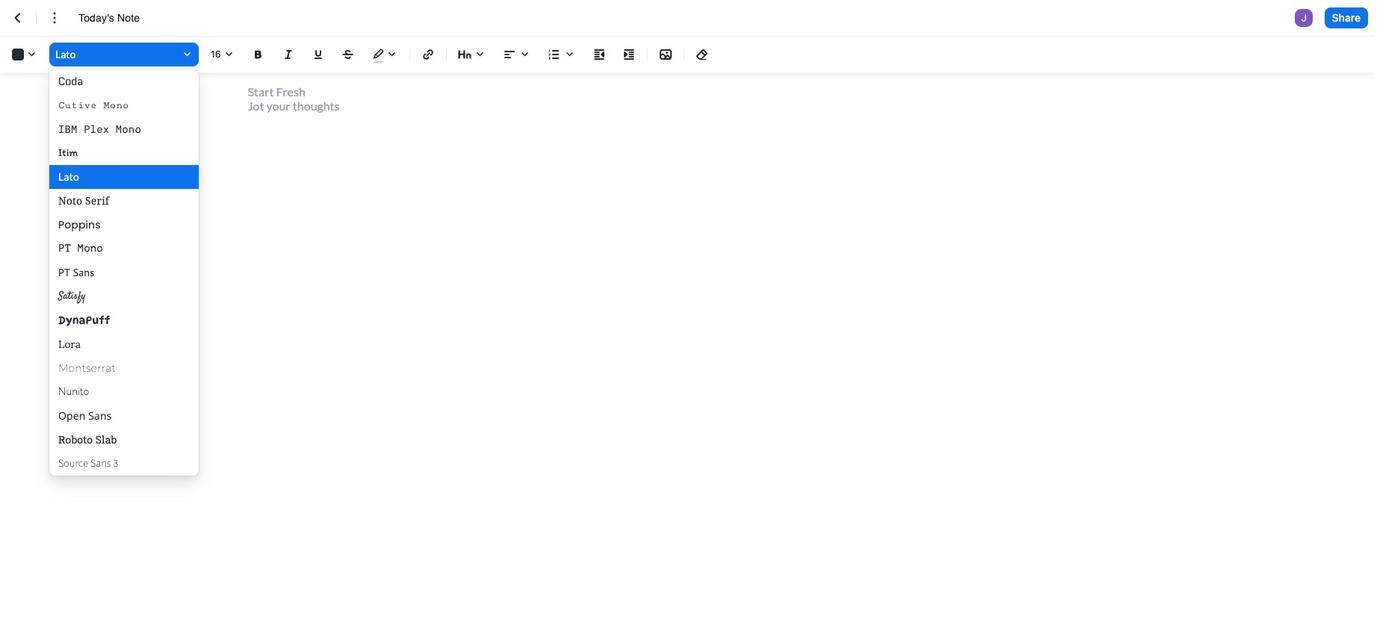 Task type: describe. For each thing, give the bounding box(es) containing it.
sans for pt
[[73, 266, 94, 280]]

strikethrough image
[[339, 46, 357, 64]]

pt mono
[[58, 243, 103, 254]]

share
[[1333, 11, 1361, 24]]

ibm
[[58, 123, 77, 136]]

pt mono menu item
[[49, 237, 199, 261]]

roboto slab menu item
[[49, 428, 199, 452]]

noto serif
[[58, 194, 109, 208]]

open sans
[[58, 409, 112, 423]]

poppins
[[58, 218, 101, 232]]

itim
[[58, 147, 78, 159]]

cutive mono menu item
[[49, 93, 199, 117]]

montserrat menu item
[[49, 357, 199, 380]]

roboto slab
[[58, 433, 117, 447]]

link image
[[419, 46, 437, 64]]

sans for open
[[88, 409, 112, 423]]

pt for pt sans
[[58, 266, 70, 280]]

satisfy
[[58, 289, 86, 304]]

sans for source
[[90, 457, 111, 472]]

source sans 3
[[58, 457, 118, 472]]

lato inside popup button
[[55, 48, 76, 61]]

nunito menu item
[[49, 380, 199, 404]]

poppins menu item
[[49, 213, 199, 237]]

itim menu item
[[49, 141, 199, 165]]

menu containing coda
[[49, 70, 199, 476]]

dynapuff
[[58, 314, 110, 327]]

increase indent image
[[620, 46, 638, 64]]

pt sans
[[58, 266, 94, 280]]

lora
[[58, 338, 81, 351]]



Task type: locate. For each thing, give the bounding box(es) containing it.
pt sans menu item
[[49, 261, 199, 285]]

ibm plex mono menu item
[[49, 117, 199, 141]]

mono down coda menu item
[[103, 99, 129, 111]]

italic image
[[280, 46, 298, 64]]

sans inside menu item
[[73, 266, 94, 280]]

lato
[[55, 48, 76, 61], [58, 170, 79, 183]]

16
[[211, 49, 221, 60]]

1 vertical spatial mono
[[116, 123, 141, 136]]

noto
[[58, 194, 82, 208]]

cutive
[[58, 99, 97, 111]]

lora menu item
[[49, 333, 199, 357]]

share button
[[1325, 7, 1369, 28]]

0 vertical spatial lato
[[55, 48, 76, 61]]

noto serif menu item
[[49, 189, 199, 213]]

pt up satisfy
[[58, 266, 70, 280]]

2 pt from the top
[[58, 266, 70, 280]]

mono for cutive mono
[[103, 99, 129, 111]]

sans
[[73, 266, 94, 280], [88, 409, 112, 423], [90, 457, 111, 472]]

bold image
[[250, 46, 268, 64]]

1 pt from the top
[[58, 243, 71, 254]]

lato up coda
[[55, 48, 76, 61]]

3
[[113, 457, 118, 472]]

cutive mono
[[58, 99, 129, 111]]

sans up "slab"
[[88, 409, 112, 423]]

None text field
[[78, 10, 156, 25]]

satisfy menu item
[[49, 285, 199, 309]]

more image
[[46, 9, 64, 27]]

lato menu item
[[49, 165, 199, 189]]

plex
[[84, 123, 109, 136]]

pt inside menu item
[[58, 243, 71, 254]]

lato down itim
[[58, 170, 79, 183]]

2 vertical spatial sans
[[90, 457, 111, 472]]

1 vertical spatial pt
[[58, 266, 70, 280]]

16 button
[[205, 43, 241, 67]]

open sans menu item
[[49, 404, 199, 428]]

source
[[58, 457, 88, 472]]

pt up pt sans
[[58, 243, 71, 254]]

serif
[[85, 194, 109, 208]]

slab
[[95, 433, 117, 447]]

2 vertical spatial mono
[[77, 243, 103, 254]]

sans left 3
[[90, 457, 111, 472]]

sans down pt mono
[[73, 266, 94, 280]]

clear style image
[[694, 46, 712, 64]]

decrease indent image
[[591, 46, 608, 64]]

roboto
[[58, 433, 93, 447]]

mono down cutive mono menu item
[[116, 123, 141, 136]]

0 vertical spatial pt
[[58, 243, 71, 254]]

lato inside menu item
[[58, 170, 79, 183]]

pt
[[58, 243, 71, 254], [58, 266, 70, 280]]

1 vertical spatial sans
[[88, 409, 112, 423]]

0 vertical spatial sans
[[73, 266, 94, 280]]

ibm plex mono
[[58, 123, 141, 136]]

pt inside menu item
[[58, 266, 70, 280]]

mono down poppins on the top of the page
[[77, 243, 103, 254]]

lato button
[[49, 43, 199, 67]]

mono for pt mono
[[77, 243, 103, 254]]

nunito
[[58, 385, 89, 399]]

montserrat
[[58, 362, 116, 375]]

menu
[[49, 70, 199, 476]]

0 vertical spatial mono
[[103, 99, 129, 111]]

coda menu item
[[49, 70, 199, 93]]

all notes image
[[9, 9, 27, 27]]

open
[[58, 409, 86, 423]]

source sans 3 menu item
[[49, 452, 199, 476]]

underline image
[[309, 46, 327, 64]]

dynapuff menu item
[[49, 309, 199, 333]]

mono
[[103, 99, 129, 111], [116, 123, 141, 136], [77, 243, 103, 254]]

insert image image
[[657, 46, 675, 64]]

jacob simon image
[[1295, 9, 1313, 27]]

pt for pt mono
[[58, 243, 71, 254]]

1 vertical spatial lato
[[58, 170, 79, 183]]

coda
[[58, 74, 83, 89]]



Task type: vqa. For each thing, say whether or not it's contained in the screenshot.
5th the Tim Burton from the top of the page
no



